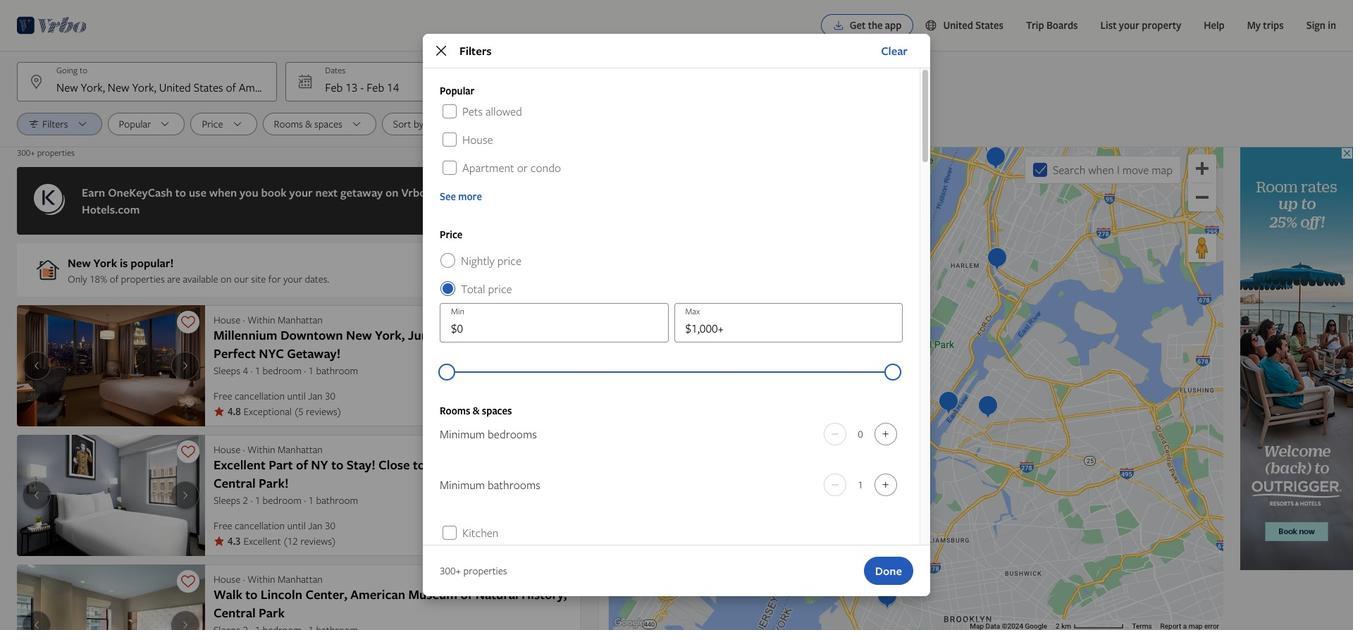 Task type: describe. For each thing, give the bounding box(es) containing it.
search when i move map
[[1053, 162, 1173, 178]]

see
[[440, 190, 456, 203]]

total price
[[461, 281, 512, 297]]

suite
[[448, 326, 477, 344]]

map
[[1152, 162, 1173, 178]]

york
[[93, 255, 117, 271]]

reviews) for 4.8 exceptional (5 reviews)
[[306, 405, 341, 418]]

decrease bathrooms image
[[827, 479, 844, 491]]

of for 18%
[[110, 272, 119, 286]]

$178 total button
[[534, 536, 573, 548]]

central inside house · within manhattan walk to lincoln center, american museum of natural history, central park
[[214, 604, 256, 622]]

central inside the 'house · within manhattan excellent part of ny to stay! close to dining, shopping, central park! sleeps 2 · 1 bedroom · 1 bathroom'
[[214, 474, 256, 492]]

done
[[875, 563, 902, 579]]

total
[[555, 536, 572, 548]]

download the app button image
[[833, 20, 844, 31]]

300+ properties inside dialog
[[440, 564, 507, 577]]

list your property
[[1101, 18, 1182, 32]]

junior
[[408, 326, 445, 344]]

rooms inside dialog
[[440, 404, 471, 417]]

new inside new york is popular! only 18% of properties are available on our site for your dates.
[[68, 255, 91, 271]]

price for nightly price
[[498, 253, 522, 269]]

filters button
[[17, 113, 102, 135]]

i
[[1117, 162, 1120, 178]]

14
[[387, 80, 399, 95]]

york,
[[375, 326, 405, 344]]

price inside dialog
[[440, 228, 463, 241]]

help link
[[1193, 11, 1236, 39]]

free for 4.3
[[214, 519, 232, 532]]

excellent inside the 'house · within manhattan excellent part of ny to stay! close to dining, shopping, central park! sleeps 2 · 1 bedroom · 1 bathroom'
[[214, 456, 266, 474]]

trip boards
[[1026, 18, 1078, 32]]

united states
[[944, 18, 1004, 32]]

more
[[458, 190, 482, 203]]

earn
[[82, 185, 105, 200]]

your inside new york is popular! only 18% of properties are available on our site for your dates.
[[283, 272, 303, 286]]

decrease bedrooms image
[[827, 429, 844, 440]]

house · within manhattan walk to lincoln center, american museum of natural history, central park
[[214, 572, 567, 622]]

boards
[[1047, 18, 1078, 32]]

to right ny
[[331, 456, 344, 474]]

app
[[885, 18, 902, 32]]

help
[[1204, 18, 1225, 32]]

pets
[[462, 104, 483, 119]]

4.8
[[228, 405, 241, 418]]

the
[[868, 18, 883, 32]]

small image
[[925, 19, 944, 32]]

earn onekeycash to use when you book your next getaway on vrbo, expedia, and hotels.com
[[82, 185, 496, 217]]

move
[[1123, 162, 1149, 178]]

to right close
[[413, 456, 425, 474]]

use
[[189, 185, 207, 200]]

0 vertical spatial when
[[1089, 162, 1115, 178]]

13
[[346, 80, 358, 95]]

trips
[[1264, 18, 1284, 32]]

close sort and filter image
[[433, 42, 450, 59]]

$1,000 and above, Maximum, Price text field
[[674, 303, 903, 343]]

or
[[517, 160, 528, 176]]

when inside earn onekeycash to use when you book your next getaway on vrbo, expedia, and hotels.com
[[209, 185, 237, 200]]

& inside button
[[305, 117, 312, 130]]

2
[[243, 493, 248, 507]]

clear
[[881, 43, 908, 59]]

bedroom for park!
[[263, 493, 302, 507]]

my trips
[[1248, 18, 1284, 32]]

trip boards link
[[1015, 11, 1090, 39]]

feb 13 - feb 14 button
[[286, 62, 546, 102]]

popular inside button
[[119, 117, 151, 130]]

to inside earn onekeycash to use when you book your next getaway on vrbo, expedia, and hotels.com
[[175, 185, 186, 200]]

price button
[[191, 113, 257, 135]]

cancellation for exceptional
[[235, 389, 285, 403]]

comfortable double size bed image
[[17, 435, 205, 556]]

condo
[[531, 160, 561, 176]]

· up 4.3 excellent (12 reviews)
[[304, 493, 306, 507]]

kitchen
[[462, 525, 499, 541]]

1 down getaway!
[[308, 364, 314, 377]]

park
[[259, 604, 285, 622]]

xsmall image for 4.8
[[214, 406, 225, 417]]

united
[[944, 18, 973, 32]]

bedroom for getaway!
[[263, 364, 302, 377]]

properties inside new york is popular! only 18% of properties are available on our site for your dates.
[[121, 272, 165, 286]]

· right '2'
[[251, 493, 253, 507]]

lincoln
[[261, 586, 302, 603]]

30 for 4.3 excellent (12 reviews)
[[325, 519, 336, 532]]

cancellation for excellent
[[235, 519, 285, 532]]

$0, Minimum, Price text field
[[440, 303, 669, 343]]

1 down ny
[[308, 493, 314, 507]]

see more button
[[440, 190, 903, 203]]

minimum bedrooms
[[440, 427, 537, 442]]

$178
[[535, 536, 553, 548]]

expedia,
[[432, 185, 475, 200]]

18%
[[90, 272, 107, 286]]

· inside house · within manhattan walk to lincoln center, american museum of natural history, central park
[[243, 572, 245, 586]]

clear button
[[870, 37, 919, 65]]

increase bedrooms image
[[878, 429, 895, 440]]

walk
[[214, 586, 242, 603]]

filters inside dialog
[[460, 43, 492, 59]]

property
[[1142, 18, 1182, 32]]

on for available
[[221, 272, 232, 286]]

unit with king size bed. the exact unit will be assigned upon arrival. views, colors and decoration may vary. image
[[17, 305, 205, 427]]

minimum for minimum bathrooms
[[440, 477, 485, 493]]

increase bathrooms image
[[878, 479, 895, 491]]

dining,
[[428, 456, 469, 474]]

feb 13 - feb 14
[[325, 80, 399, 95]]

nightly
[[461, 253, 495, 269]]

& inside dialog
[[473, 404, 480, 417]]

rooms inside button
[[274, 117, 303, 130]]

1 right '2'
[[255, 493, 260, 507]]

sleeps for millennium downtown new york, junior suite with king bed, perfect nyc getaway!
[[214, 364, 240, 377]]

trip
[[1026, 18, 1045, 32]]

house · within manhattan excellent part of ny to stay! close to dining, shopping, central park! sleeps 2 · 1 bedroom · 1 bathroom
[[214, 443, 529, 507]]

sort by recommended button
[[382, 113, 522, 135]]

map region
[[609, 147, 1224, 630]]

4.8 exceptional (5 reviews)
[[228, 405, 341, 418]]

hotels.com
[[82, 202, 140, 217]]

is
[[120, 255, 128, 271]]

show next image for excellent part of ny to stay! close to dining, shopping, central park! image
[[177, 490, 194, 501]]

and
[[477, 185, 496, 200]]

getaway!
[[287, 345, 341, 362]]

4.3
[[228, 534, 241, 548]]

by
[[414, 117, 424, 130]]

your inside earn onekeycash to use when you book your next getaway on vrbo, expedia, and hotels.com
[[289, 185, 313, 200]]

sleeps for excellent part of ny to stay! close to dining, shopping, central park!
[[214, 493, 240, 507]]

· down getaway!
[[304, 364, 306, 377]]

price for total price
[[488, 281, 512, 297]]

of inside house · within manhattan walk to lincoln center, american museum of natural history, central park
[[461, 586, 473, 603]]

get the app link
[[821, 14, 914, 37]]

0 vertical spatial 300+ properties
[[17, 147, 75, 159]]

free cancellation until jan 30 for excellent
[[214, 519, 336, 532]]



Task type: locate. For each thing, give the bounding box(es) containing it.
manhattan inside the 'house · within manhattan excellent part of ny to stay! close to dining, shopping, central park! sleeps 2 · 1 bedroom · 1 bathroom'
[[278, 443, 323, 456]]

1 vertical spatial price
[[440, 228, 463, 241]]

0 vertical spatial 30
[[325, 389, 336, 403]]

0 vertical spatial popular
[[440, 84, 475, 97]]

sleeps inside the 'house · within manhattan excellent part of ny to stay! close to dining, shopping, central park! sleeps 2 · 1 bedroom · 1 bathroom'
[[214, 493, 240, 507]]

within inside house · within manhattan walk to lincoln center, american museum of natural history, central park
[[247, 572, 275, 586]]

manhattan up getaway!
[[278, 313, 323, 326]]

1 vertical spatial central
[[214, 604, 256, 622]]

list
[[1101, 18, 1117, 32]]

central down walk
[[214, 604, 256, 622]]

1 horizontal spatial 300+
[[440, 564, 461, 577]]

1 horizontal spatial properties
[[121, 272, 165, 286]]

properties inside dialog
[[463, 564, 507, 577]]

house down 4.3
[[214, 572, 241, 586]]

feb right -
[[367, 80, 384, 95]]

300+ properties down filters button
[[17, 147, 75, 159]]

allowed
[[486, 104, 522, 119]]

bedroom down park!
[[263, 493, 302, 507]]

1 vertical spatial filters
[[42, 117, 68, 130]]

1 horizontal spatial filters
[[460, 43, 492, 59]]

1 horizontal spatial when
[[1089, 162, 1115, 178]]

popular inside dialog
[[440, 84, 475, 97]]

0 horizontal spatial filters
[[42, 117, 68, 130]]

xsmall image left 4.8
[[214, 406, 225, 417]]

2 horizontal spatial properties
[[463, 564, 507, 577]]

popular up onekeycash
[[119, 117, 151, 130]]

pets allowed
[[462, 104, 522, 119]]

2 vertical spatial within
[[247, 572, 275, 586]]

house down 4.8
[[214, 443, 241, 456]]

perfect
[[214, 345, 256, 362]]

2 vertical spatial your
[[283, 272, 303, 286]]

manhattan inside house · within manhattan millennium downtown new york, junior suite with king bed, perfect nyc getaway! sleeps 4 · 1 bedroom · 1 bathroom
[[278, 313, 323, 326]]

show next image for millennium downtown new york, junior suite with king bed, perfect nyc getaway! image
[[177, 360, 194, 372]]

house inside house · within manhattan millennium downtown new york, junior suite with king bed, perfect nyc getaway! sleeps 4 · 1 bedroom · 1 bathroom
[[214, 313, 241, 326]]

3 manhattan from the top
[[278, 572, 323, 586]]

new york is popular! only 18% of properties are available on our site for your dates.
[[68, 255, 330, 286]]

0 vertical spatial within
[[247, 313, 275, 326]]

feb left 13
[[325, 80, 343, 95]]

feb
[[325, 80, 343, 95], [367, 80, 384, 95]]

center,
[[306, 586, 348, 603]]

reviews) for 4.3 excellent (12 reviews)
[[301, 534, 336, 548]]

300+ properties up natural
[[440, 564, 507, 577]]

millennium
[[214, 326, 277, 344]]

ny
[[311, 456, 328, 474]]

cancellation up 4.3 excellent (12 reviews)
[[235, 519, 285, 532]]

jan up 4.3 excellent (12 reviews)
[[308, 519, 323, 532]]

0 horizontal spatial 300+ properties
[[17, 147, 75, 159]]

until for (12
[[287, 519, 306, 532]]

new up only
[[68, 255, 91, 271]]

1 horizontal spatial 300+ properties
[[440, 564, 507, 577]]

· up perfect
[[243, 313, 245, 326]]

1 right 4
[[255, 364, 260, 377]]

(5
[[295, 405, 304, 418]]

spaces down the feb 13 - feb 14
[[314, 117, 342, 130]]

spaces inside button
[[314, 117, 342, 130]]

1 jan from the top
[[308, 389, 323, 403]]

2 vertical spatial properties
[[463, 564, 507, 577]]

sleeps left '2'
[[214, 493, 240, 507]]

reviews)
[[306, 405, 341, 418], [301, 534, 336, 548]]

1 30 from the top
[[325, 389, 336, 403]]

free for 4.8
[[214, 389, 232, 403]]

excellent right 4.3
[[244, 534, 281, 548]]

0 horizontal spatial rooms & spaces
[[274, 117, 342, 130]]

free cancellation until jan 30 for exceptional
[[214, 389, 336, 403]]

(12
[[284, 534, 298, 548]]

on inside earn onekeycash to use when you book your next getaway on vrbo, expedia, and hotels.com
[[386, 185, 399, 200]]

1 vertical spatial spaces
[[482, 404, 512, 417]]

rooms right price 'button'
[[274, 117, 303, 130]]

1 cancellation from the top
[[235, 389, 285, 403]]

0 horizontal spatial properties
[[37, 147, 75, 159]]

300+ up museum
[[440, 564, 461, 577]]

$178 total
[[535, 536, 572, 548]]

within for to
[[247, 572, 275, 586]]

show next image for walk to lincoln center, american museum of natural history, central park image
[[177, 620, 194, 630]]

price
[[498, 253, 522, 269], [488, 281, 512, 297]]

0 vertical spatial central
[[214, 474, 256, 492]]

0 vertical spatial filters
[[460, 43, 492, 59]]

1 vertical spatial xsmall image
[[214, 536, 225, 547]]

within inside the 'house · within manhattan excellent part of ny to stay! close to dining, shopping, central park! sleeps 2 · 1 bedroom · 1 bathroom'
[[247, 443, 275, 456]]

properties
[[37, 147, 75, 159], [121, 272, 165, 286], [463, 564, 507, 577]]

of inside new york is popular! only 18% of properties are available on our site for your dates.
[[110, 272, 119, 286]]

0 vertical spatial your
[[1119, 18, 1140, 32]]

until up "(5"
[[287, 389, 306, 403]]

popular!
[[131, 255, 174, 271]]

house down the recommended
[[462, 132, 493, 147]]

2 bedroom from the top
[[263, 493, 302, 507]]

cancellation
[[235, 389, 285, 403], [235, 519, 285, 532]]

0 vertical spatial on
[[386, 185, 399, 200]]

dialog containing filters
[[423, 34, 931, 630]]

your right list at top
[[1119, 18, 1140, 32]]

1 vertical spatial 30
[[325, 519, 336, 532]]

manhattan for getaway!
[[278, 313, 323, 326]]

sort
[[393, 117, 411, 130]]

spaces
[[314, 117, 342, 130], [482, 404, 512, 417]]

house · within manhattan millennium downtown new york, junior suite with king bed, perfect nyc getaway! sleeps 4 · 1 bedroom · 1 bathroom
[[214, 313, 565, 377]]

0 horizontal spatial popular
[[119, 117, 151, 130]]

2 within from the top
[[247, 443, 275, 456]]

1 xsmall image from the top
[[214, 406, 225, 417]]

0 vertical spatial until
[[287, 389, 306, 403]]

1 vertical spatial rooms
[[440, 404, 471, 417]]

1 vertical spatial &
[[473, 404, 480, 417]]

1 vertical spatial on
[[221, 272, 232, 286]]

1 vertical spatial properties
[[121, 272, 165, 286]]

total
[[461, 281, 485, 297]]

bed,
[[540, 326, 565, 344]]

nightly price
[[461, 253, 522, 269]]

with
[[480, 326, 508, 344]]

0 vertical spatial minimum
[[440, 427, 485, 442]]

when right use
[[209, 185, 237, 200]]

bedroom inside the 'house · within manhattan excellent part of ny to stay! close to dining, shopping, central park! sleeps 2 · 1 bedroom · 1 bathroom'
[[263, 493, 302, 507]]

downtown
[[280, 326, 343, 344]]

new inside house · within manhattan millennium downtown new york, junior suite with king bed, perfect nyc getaway! sleeps 4 · 1 bedroom · 1 bathroom
[[346, 326, 372, 344]]

manhattan down "(12"
[[278, 572, 323, 586]]

to inside house · within manhattan walk to lincoln center, american museum of natural history, central park
[[245, 586, 258, 603]]

bedroom down nyc
[[263, 364, 302, 377]]

1 horizontal spatial new
[[346, 326, 372, 344]]

apartment
[[462, 160, 514, 176]]

1 vertical spatial cancellation
[[235, 519, 285, 532]]

2 cancellation from the top
[[235, 519, 285, 532]]

1 feb from the left
[[325, 80, 343, 95]]

1 horizontal spatial price
[[440, 228, 463, 241]]

0 vertical spatial bedroom
[[263, 364, 302, 377]]

30 for 4.8 exceptional (5 reviews)
[[325, 389, 336, 403]]

dialog
[[423, 34, 931, 630]]

manhattan down "(5"
[[278, 443, 323, 456]]

bathroom for of
[[316, 493, 358, 507]]

new left york,
[[346, 326, 372, 344]]

spaces up minimum bedrooms on the left
[[482, 404, 512, 417]]

within up the park
[[247, 572, 275, 586]]

1 minimum from the top
[[440, 427, 485, 442]]

2 manhattan from the top
[[278, 443, 323, 456]]

1 vertical spatial bathroom
[[316, 493, 358, 507]]

free cancellation until jan 30
[[214, 389, 336, 403], [214, 519, 336, 532]]

-
[[360, 80, 364, 95]]

1 vertical spatial when
[[209, 185, 237, 200]]

recommended
[[426, 117, 488, 130]]

bedrooms
[[488, 427, 537, 442]]

show previous image for excellent part of ny to stay! close to dining, shopping, central park! image
[[28, 490, 45, 501]]

house up perfect
[[214, 313, 241, 326]]

properties down filters button
[[37, 147, 75, 159]]

2 sleeps from the top
[[214, 493, 240, 507]]

xsmall image
[[214, 406, 225, 417], [214, 536, 225, 547]]

300+ inside dialog
[[440, 564, 461, 577]]

central
[[214, 474, 256, 492], [214, 604, 256, 622]]

within up nyc
[[247, 313, 275, 326]]

rooms up minimum bedrooms on the left
[[440, 404, 471, 417]]

house for of
[[214, 443, 241, 456]]

2 jan from the top
[[308, 519, 323, 532]]

rooms & spaces inside button
[[274, 117, 342, 130]]

king
[[511, 326, 537, 344]]

2 until from the top
[[287, 519, 306, 532]]

300+ properties
[[17, 147, 75, 159], [440, 564, 507, 577]]

4
[[243, 364, 248, 377]]

1 horizontal spatial spaces
[[482, 404, 512, 417]]

book
[[261, 185, 287, 200]]

bathroom inside the 'house · within manhattan excellent part of ny to stay! close to dining, shopping, central park! sleeps 2 · 1 bedroom · 1 bathroom'
[[316, 493, 358, 507]]

properties down popular!
[[121, 272, 165, 286]]

within for part
[[247, 443, 275, 456]]

manhattan inside house · within manhattan walk to lincoln center, american museum of natural history, central park
[[278, 572, 323, 586]]

2 central from the top
[[214, 604, 256, 622]]

300+ down filters button
[[17, 147, 35, 159]]

jan up 4.8 exceptional (5 reviews)
[[308, 389, 323, 403]]

minimum up dining,
[[440, 427, 485, 442]]

0 vertical spatial rooms & spaces
[[274, 117, 342, 130]]

house inside house · within manhattan walk to lincoln center, american museum of natural history, central park
[[214, 572, 241, 586]]

0 horizontal spatial &
[[305, 117, 312, 130]]

30 up 4.3 excellent (12 reviews)
[[325, 519, 336, 532]]

1 horizontal spatial of
[[296, 456, 308, 474]]

central up '2'
[[214, 474, 256, 492]]

0 vertical spatial properties
[[37, 147, 75, 159]]

0 vertical spatial sleeps
[[214, 364, 240, 377]]

of left natural
[[461, 586, 473, 603]]

0 vertical spatial 300+
[[17, 147, 35, 159]]

1 bathroom from the top
[[316, 364, 358, 377]]

nyc
[[259, 345, 284, 362]]

0 vertical spatial xsmall image
[[214, 406, 225, 417]]

price right total
[[488, 281, 512, 297]]

house
[[462, 132, 493, 147], [214, 313, 241, 326], [214, 443, 241, 456], [214, 572, 241, 586]]

until
[[287, 389, 306, 403], [287, 519, 306, 532]]

1 vertical spatial free
[[214, 519, 232, 532]]

house for new
[[214, 313, 241, 326]]

show previous image for walk to lincoln center, american museum of natural history, central park image
[[28, 620, 45, 630]]

on inside new york is popular! only 18% of properties are available on our site for your dates.
[[221, 272, 232, 286]]

cancellation up exceptional
[[235, 389, 285, 403]]

$1,000 and above, Maximum, Price range field
[[448, 357, 895, 388]]

spaces inside dialog
[[482, 404, 512, 417]]

1 vertical spatial sleeps
[[214, 493, 240, 507]]

30 down getaway!
[[325, 389, 336, 403]]

price right nightly
[[498, 253, 522, 269]]

2 30 from the top
[[325, 519, 336, 532]]

show previous image for millennium downtown new york, junior suite with king bed, perfect nyc getaway! image
[[28, 360, 45, 372]]

exceptional
[[244, 405, 292, 418]]

see more
[[440, 190, 482, 203]]

· right 4
[[251, 364, 253, 377]]

1 vertical spatial 300+ properties
[[440, 564, 507, 577]]

properties up natural
[[463, 564, 507, 577]]

to left use
[[175, 185, 186, 200]]

reviews) right "(12"
[[301, 534, 336, 548]]

manhattan for park!
[[278, 443, 323, 456]]

0 vertical spatial bathroom
[[316, 364, 358, 377]]

$0, Minimum, Price range field
[[448, 357, 895, 388]]

0 horizontal spatial on
[[221, 272, 232, 286]]

1 vertical spatial minimum
[[440, 477, 485, 493]]

1 vertical spatial of
[[296, 456, 308, 474]]

0 vertical spatial manhattan
[[278, 313, 323, 326]]

0 horizontal spatial spaces
[[314, 117, 342, 130]]

states
[[976, 18, 1004, 32]]

0 horizontal spatial feb
[[325, 80, 343, 95]]

1 vertical spatial bedroom
[[263, 493, 302, 507]]

0 vertical spatial spaces
[[314, 117, 342, 130]]

1 horizontal spatial &
[[473, 404, 480, 417]]

search
[[1053, 162, 1086, 178]]

0 vertical spatial jan
[[308, 389, 323, 403]]

popular
[[440, 84, 475, 97], [119, 117, 151, 130]]

0 vertical spatial free
[[214, 389, 232, 403]]

when
[[1089, 162, 1115, 178], [209, 185, 237, 200]]

until up "(12"
[[287, 519, 306, 532]]

0 vertical spatial of
[[110, 272, 119, 286]]

1 vertical spatial rooms & spaces
[[440, 404, 512, 417]]

0 vertical spatial new
[[68, 255, 91, 271]]

excellent up '2'
[[214, 456, 266, 474]]

rooms & spaces button
[[263, 113, 376, 135]]

rooms
[[274, 117, 303, 130], [440, 404, 471, 417]]

1 until from the top
[[287, 389, 306, 403]]

price up nightly
[[440, 228, 463, 241]]

&
[[305, 117, 312, 130], [473, 404, 480, 417]]

price inside 'button'
[[202, 117, 223, 130]]

0 vertical spatial price
[[498, 253, 522, 269]]

bedroom
[[263, 364, 302, 377], [263, 493, 302, 507]]

1 vertical spatial new
[[346, 326, 372, 344]]

2 feb from the left
[[367, 80, 384, 95]]

house for lincoln
[[214, 572, 241, 586]]

rooms & spaces inside dialog
[[440, 404, 512, 417]]

1 vertical spatial price
[[488, 281, 512, 297]]

of left ny
[[296, 456, 308, 474]]

1 free from the top
[[214, 389, 232, 403]]

bedroom inside house · within manhattan millennium downtown new york, junior suite with king bed, perfect nyc getaway! sleeps 4 · 1 bedroom · 1 bathroom
[[263, 364, 302, 377]]

bathroom for new
[[316, 364, 358, 377]]

on left 'vrbo,'
[[386, 185, 399, 200]]

1 vertical spatial reviews)
[[301, 534, 336, 548]]

our
[[234, 272, 249, 286]]

2 minimum from the top
[[440, 477, 485, 493]]

sort by recommended
[[393, 117, 488, 130]]

done button
[[864, 557, 914, 585]]

1 bedroom from the top
[[263, 364, 302, 377]]

shopping,
[[472, 456, 529, 474]]

of for part
[[296, 456, 308, 474]]

get the app
[[850, 18, 902, 32]]

united states button
[[914, 11, 1015, 39]]

minimum for minimum bedrooms
[[440, 427, 485, 442]]

0 vertical spatial rooms
[[274, 117, 303, 130]]

2 xsmall image from the top
[[214, 536, 225, 547]]

rooms & spaces
[[274, 117, 342, 130], [440, 404, 512, 417]]

my
[[1248, 18, 1261, 32]]

· left "part"
[[243, 443, 245, 456]]

next
[[316, 185, 338, 200]]

0 vertical spatial free cancellation until jan 30
[[214, 389, 336, 403]]

0 horizontal spatial 300+
[[17, 147, 35, 159]]

1 central from the top
[[214, 474, 256, 492]]

1 horizontal spatial feb
[[367, 80, 384, 95]]

bathroom down ny
[[316, 493, 358, 507]]

price right popular button
[[202, 117, 223, 130]]

minimum down dining,
[[440, 477, 485, 493]]

sleeps inside house · within manhattan millennium downtown new york, junior suite with king bed, perfect nyc getaway! sleeps 4 · 1 bedroom · 1 bathroom
[[214, 364, 240, 377]]

1 vertical spatial your
[[289, 185, 313, 200]]

1 vertical spatial until
[[287, 519, 306, 532]]

1 vertical spatial jan
[[308, 519, 323, 532]]

of inside the 'house · within manhattan excellent part of ny to stay! close to dining, shopping, central park! sleeps 2 · 1 bedroom · 1 bathroom'
[[296, 456, 308, 474]]

1 vertical spatial manhattan
[[278, 443, 323, 456]]

free cancellation until jan 30 up exceptional
[[214, 389, 336, 403]]

onekeycash
[[108, 185, 173, 200]]

popular up pets
[[440, 84, 475, 97]]

google image
[[613, 616, 646, 630]]

are
[[167, 272, 181, 286]]

park!
[[259, 474, 289, 492]]

your right for
[[283, 272, 303, 286]]

free up 4.8
[[214, 389, 232, 403]]

3 within from the top
[[247, 572, 275, 586]]

1 within from the top
[[247, 313, 275, 326]]

1 vertical spatial within
[[247, 443, 275, 456]]

2 vertical spatial of
[[461, 586, 473, 603]]

0 vertical spatial reviews)
[[306, 405, 341, 418]]

apartment or condo
[[462, 160, 561, 176]]

vrbo logo image
[[17, 14, 87, 37]]

to right walk
[[245, 586, 258, 603]]

within inside house · within manhattan millennium downtown new york, junior suite with king bed, perfect nyc getaway! sleeps 4 · 1 bedroom · 1 bathroom
[[247, 313, 275, 326]]

your
[[1119, 18, 1140, 32], [289, 185, 313, 200], [283, 272, 303, 286]]

until for (5
[[287, 389, 306, 403]]

1 manhattan from the top
[[278, 313, 323, 326]]

4.3 excellent (12 reviews)
[[228, 534, 336, 548]]

popular button
[[108, 113, 185, 135]]

2 free from the top
[[214, 519, 232, 532]]

0 vertical spatial &
[[305, 117, 312, 130]]

·
[[243, 313, 245, 326], [251, 364, 253, 377], [304, 364, 306, 377], [243, 443, 245, 456], [251, 493, 253, 507], [304, 493, 306, 507], [243, 572, 245, 586]]

2 bathroom from the top
[[316, 493, 358, 507]]

list your property link
[[1090, 11, 1193, 39]]

within for downtown
[[247, 313, 275, 326]]

getaway
[[341, 185, 383, 200]]

new
[[68, 255, 91, 271], [346, 326, 372, 344]]

1 vertical spatial 300+
[[440, 564, 461, 577]]

dates.
[[305, 272, 330, 286]]

available
[[183, 272, 218, 286]]

reviews) right "(5"
[[306, 405, 341, 418]]

your left next at the top
[[289, 185, 313, 200]]

unit with king bed image
[[17, 565, 205, 630]]

1 vertical spatial excellent
[[244, 534, 281, 548]]

house inside the 'house · within manhattan excellent part of ny to stay! close to dining, shopping, central park! sleeps 2 · 1 bedroom · 1 bathroom'
[[214, 443, 241, 456]]

0 horizontal spatial rooms
[[274, 117, 303, 130]]

jan for (12
[[308, 519, 323, 532]]

stay!
[[347, 456, 376, 474]]

1 horizontal spatial rooms
[[440, 404, 471, 417]]

1 vertical spatial popular
[[119, 117, 151, 130]]

1 horizontal spatial popular
[[440, 84, 475, 97]]

jan for (5
[[308, 389, 323, 403]]

within up park!
[[247, 443, 275, 456]]

filters inside button
[[42, 117, 68, 130]]

0 horizontal spatial new
[[68, 255, 91, 271]]

on left "our"
[[221, 272, 232, 286]]

0 vertical spatial cancellation
[[235, 389, 285, 403]]

get
[[850, 18, 866, 32]]

sleeps left 4
[[214, 364, 240, 377]]

bathroom down getaway!
[[316, 364, 358, 377]]

0 horizontal spatial price
[[202, 117, 223, 130]]

0 horizontal spatial of
[[110, 272, 119, 286]]

of right the 18%
[[110, 272, 119, 286]]

0 horizontal spatial when
[[209, 185, 237, 200]]

2 vertical spatial manhattan
[[278, 572, 323, 586]]

2 free cancellation until jan 30 from the top
[[214, 519, 336, 532]]

1 sleeps from the top
[[214, 364, 240, 377]]

xsmall image left 4.3
[[214, 536, 225, 547]]

free up 4.3
[[214, 519, 232, 532]]

· right walk
[[243, 572, 245, 586]]

1 vertical spatial free cancellation until jan 30
[[214, 519, 336, 532]]

rooms & spaces up minimum bedrooms on the left
[[440, 404, 512, 417]]

for
[[268, 272, 281, 286]]

bathroom inside house · within manhattan millennium downtown new york, junior suite with king bed, perfect nyc getaway! sleeps 4 · 1 bedroom · 1 bathroom
[[316, 364, 358, 377]]

on for getaway
[[386, 185, 399, 200]]

when left i at the right top
[[1089, 162, 1115, 178]]

free cancellation until jan 30 up 4.3 excellent (12 reviews)
[[214, 519, 336, 532]]

1 free cancellation until jan 30 from the top
[[214, 389, 336, 403]]

xsmall image for 4.3
[[214, 536, 225, 547]]

0 vertical spatial price
[[202, 117, 223, 130]]

only
[[68, 272, 87, 286]]

1 horizontal spatial rooms & spaces
[[440, 404, 512, 417]]

1 horizontal spatial on
[[386, 185, 399, 200]]

house inside dialog
[[462, 132, 493, 147]]

2 horizontal spatial of
[[461, 586, 473, 603]]

rooms & spaces down the feb 13 - feb 14
[[274, 117, 342, 130]]



Task type: vqa. For each thing, say whether or not it's contained in the screenshot.
"Manhattan"
yes



